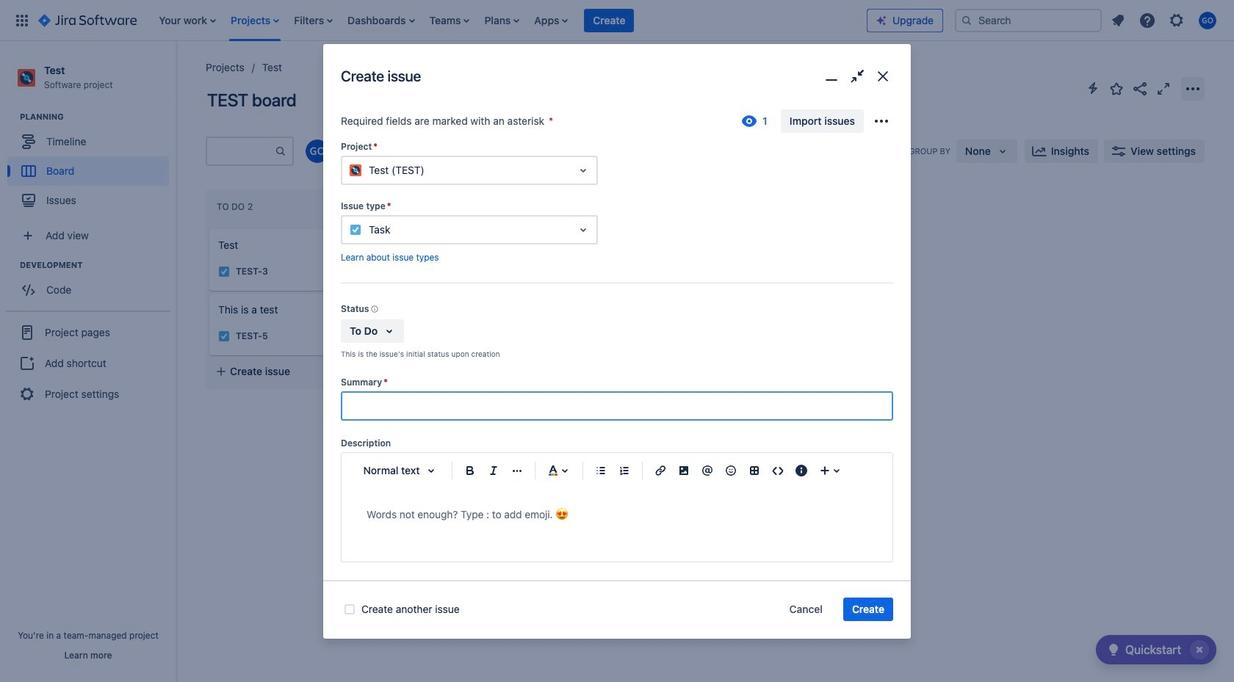 Task type: locate. For each thing, give the bounding box(es) containing it.
sidebar element
[[0, 41, 176, 682]]

open image
[[574, 221, 592, 239]]

None search field
[[955, 8, 1102, 32]]

0 horizontal spatial list
[[152, 0, 867, 41]]

1 heading from the top
[[20, 111, 176, 123]]

6 list item from the left
[[480, 0, 524, 41]]

jira software image
[[38, 11, 137, 29], [38, 11, 137, 29]]

search image
[[961, 14, 973, 26]]

1 vertical spatial heading
[[20, 259, 176, 271]]

bullet list ⌘⇧8 image
[[592, 462, 610, 479]]

task image
[[218, 266, 230, 278]]

dismiss quickstart image
[[1188, 638, 1211, 662]]

1 vertical spatial group
[[7, 259, 176, 309]]

info image
[[369, 304, 381, 315]]

primary element
[[9, 0, 867, 41]]

1 horizontal spatial list
[[1105, 7, 1225, 33]]

task image
[[218, 331, 230, 342]]

None text field
[[342, 393, 892, 419]]

2 list item from the left
[[226, 0, 284, 41]]

exit full screen image
[[847, 66, 868, 87]]

group
[[7, 111, 176, 220], [7, 259, 176, 309], [6, 311, 170, 415]]

list item
[[154, 0, 220, 41], [226, 0, 284, 41], [290, 0, 337, 41], [343, 0, 419, 41], [425, 0, 474, 41], [480, 0, 524, 41], [530, 0, 573, 41], [584, 0, 634, 41]]

heading
[[20, 111, 176, 123], [20, 259, 176, 271]]

emoji image
[[722, 462, 740, 479]]

more formatting image
[[508, 462, 526, 479]]

code snippet image
[[769, 462, 787, 479]]

list
[[152, 0, 867, 41], [1105, 7, 1225, 33]]

8 list item from the left
[[584, 0, 634, 41]]

2 heading from the top
[[20, 259, 176, 271]]

dialog
[[323, 44, 911, 682]]

link image
[[652, 462, 669, 479]]

heading for the top group
[[20, 111, 176, 123]]

0 vertical spatial heading
[[20, 111, 176, 123]]

banner
[[0, 0, 1234, 41]]



Task type: vqa. For each thing, say whether or not it's contained in the screenshot.
second list item from right
yes



Task type: describe. For each thing, give the bounding box(es) containing it.
bold ⌘b image
[[461, 462, 479, 479]]

7 list item from the left
[[530, 0, 573, 41]]

heading for group to the middle
[[20, 259, 176, 271]]

mention image
[[699, 462, 716, 479]]

discard changes and close image
[[872, 66, 893, 87]]

add people image
[[361, 143, 379, 160]]

4 list item from the left
[[343, 0, 419, 41]]

2 vertical spatial group
[[6, 311, 170, 415]]

star test board image
[[1108, 80, 1125, 97]]

Search field
[[955, 8, 1102, 32]]

to do element
[[217, 201, 256, 212]]

1 list item from the left
[[154, 0, 220, 41]]

italic ⌘i image
[[485, 462, 502, 479]]

open image
[[574, 161, 592, 179]]

info panel image
[[793, 462, 810, 479]]

minimize image
[[821, 66, 842, 87]]

Description - Main content area, start typing to enter text. text field
[[367, 506, 868, 524]]

table image
[[746, 462, 763, 479]]

5 list item from the left
[[425, 0, 474, 41]]

check image
[[1105, 641, 1122, 659]]

0 vertical spatial group
[[7, 111, 176, 220]]

3 list item from the left
[[290, 0, 337, 41]]

add image, video, or file image
[[675, 462, 693, 479]]

enter full screen image
[[1155, 80, 1172, 97]]

numbered list ⌘⇧7 image
[[616, 462, 633, 479]]

Search this board text field
[[207, 138, 275, 165]]



